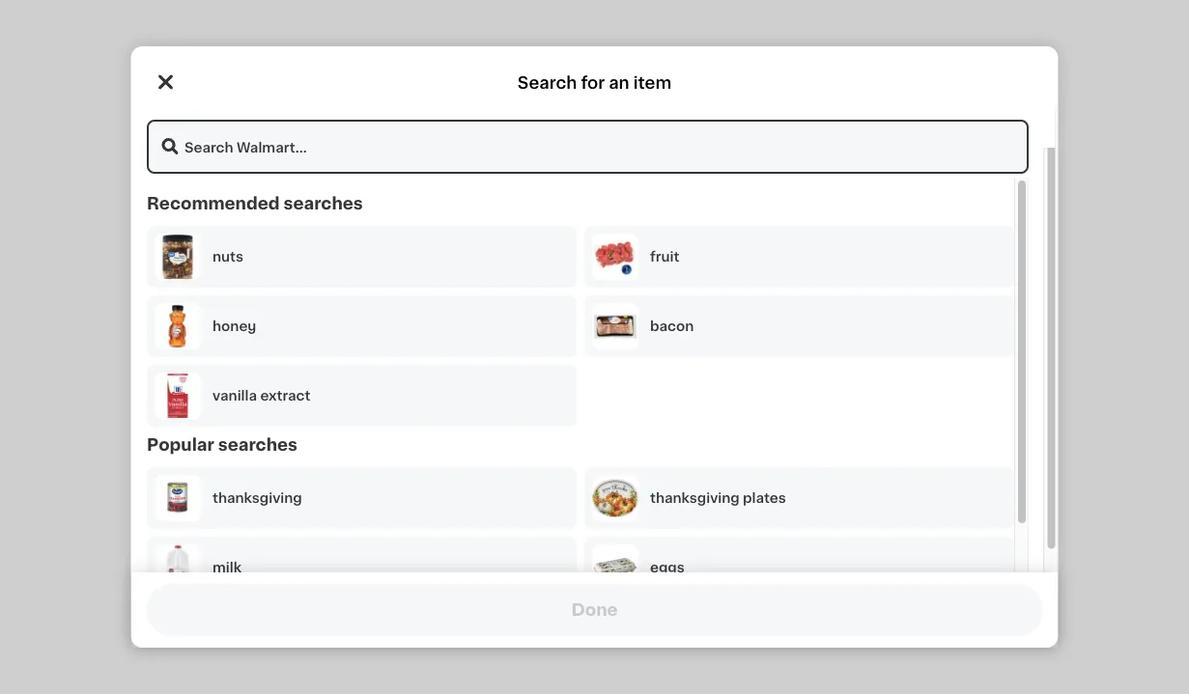 Task type: describe. For each thing, give the bounding box(es) containing it.
vanilla
[[212, 389, 257, 403]]

an
[[609, 75, 630, 91]]

nuts link
[[154, 234, 569, 280]]

dialog containing search for an item
[[131, 46, 1059, 676]]

thanksgiving image
[[154, 475, 201, 522]]

thanksgiving plates
[[650, 492, 786, 505]]

recommended searches group
[[146, 193, 1014, 435]]

vanilla extract image
[[154, 373, 201, 419]]

recommended searches
[[146, 196, 363, 212]]

thanksgiving for thanksgiving
[[212, 492, 302, 505]]

bacon
[[650, 320, 694, 333]]

vanilla extract link
[[154, 373, 569, 419]]

milk
[[212, 561, 241, 575]]

nuts
[[212, 250, 243, 264]]

thanksgiving link
[[154, 475, 569, 522]]

item
[[634, 75, 672, 91]]

fruit
[[650, 250, 679, 264]]

popular
[[146, 437, 214, 454]]

nuts image
[[154, 234, 201, 280]]

searches for recommended searches
[[283, 196, 363, 212]]

milk link
[[154, 545, 569, 591]]

honey image
[[154, 303, 201, 350]]

search list box containing recommended searches
[[146, 193, 1014, 676]]

eggs image
[[592, 545, 638, 591]]

thanksgiving for thanksgiving plates
[[650, 492, 739, 505]]

Search Walmart... field
[[146, 120, 1029, 174]]

recommended
[[146, 196, 279, 212]]

none search field inside dialog
[[146, 120, 1029, 174]]

fruit link
[[592, 234, 1007, 280]]

searches for popular searches
[[218, 437, 297, 454]]



Task type: locate. For each thing, give the bounding box(es) containing it.
searches up nuts link
[[283, 196, 363, 212]]

bacon link
[[592, 303, 1007, 350]]

thanksgiving down the popular searches
[[212, 492, 302, 505]]

bacon image
[[592, 303, 638, 350]]

1 search list box from the top
[[146, 193, 1014, 676]]

honey link
[[154, 303, 569, 350]]

vanilla extract
[[212, 389, 310, 403]]

thanksgiving
[[212, 492, 302, 505], [650, 492, 739, 505]]

thanksgiving plates link
[[592, 475, 1007, 522]]

search list box for recommended searches
[[146, 226, 1014, 435]]

searches inside group
[[283, 196, 363, 212]]

milk image
[[154, 545, 201, 591]]

1 horizontal spatial thanksgiving
[[650, 492, 739, 505]]

search list box containing nuts
[[146, 226, 1014, 435]]

search list box
[[146, 193, 1014, 676], [146, 226, 1014, 435], [146, 468, 1014, 676]]

searches
[[283, 196, 363, 212], [218, 437, 297, 454]]

fruit image
[[592, 234, 638, 280]]

search for an item
[[518, 75, 672, 91]]

search
[[518, 75, 577, 91]]

3 search list box from the top
[[146, 468, 1014, 676]]

1 thanksgiving from the left
[[212, 492, 302, 505]]

popular searches group
[[146, 435, 1014, 676]]

2 search list box from the top
[[146, 226, 1014, 435]]

search list box for popular searches
[[146, 468, 1014, 676]]

honey
[[212, 320, 256, 333]]

0 horizontal spatial thanksgiving
[[212, 492, 302, 505]]

1 vertical spatial searches
[[218, 437, 297, 454]]

for
[[581, 75, 605, 91]]

eggs link
[[592, 545, 1007, 591]]

eggs
[[650, 561, 684, 575]]

thanksgiving left plates
[[650, 492, 739, 505]]

thanksgiving plates image
[[592, 475, 638, 522]]

0 vertical spatial searches
[[283, 196, 363, 212]]

extract
[[260, 389, 310, 403]]

None search field
[[146, 120, 1029, 174]]

dialog
[[131, 46, 1059, 676]]

searches inside "group"
[[218, 437, 297, 454]]

searches down "vanilla extract"
[[218, 437, 297, 454]]

plates
[[743, 492, 786, 505]]

popular searches
[[146, 437, 297, 454]]

2 thanksgiving from the left
[[650, 492, 739, 505]]

search list box containing thanksgiving
[[146, 468, 1014, 676]]



Task type: vqa. For each thing, say whether or not it's contained in the screenshot.
Body Care view
no



